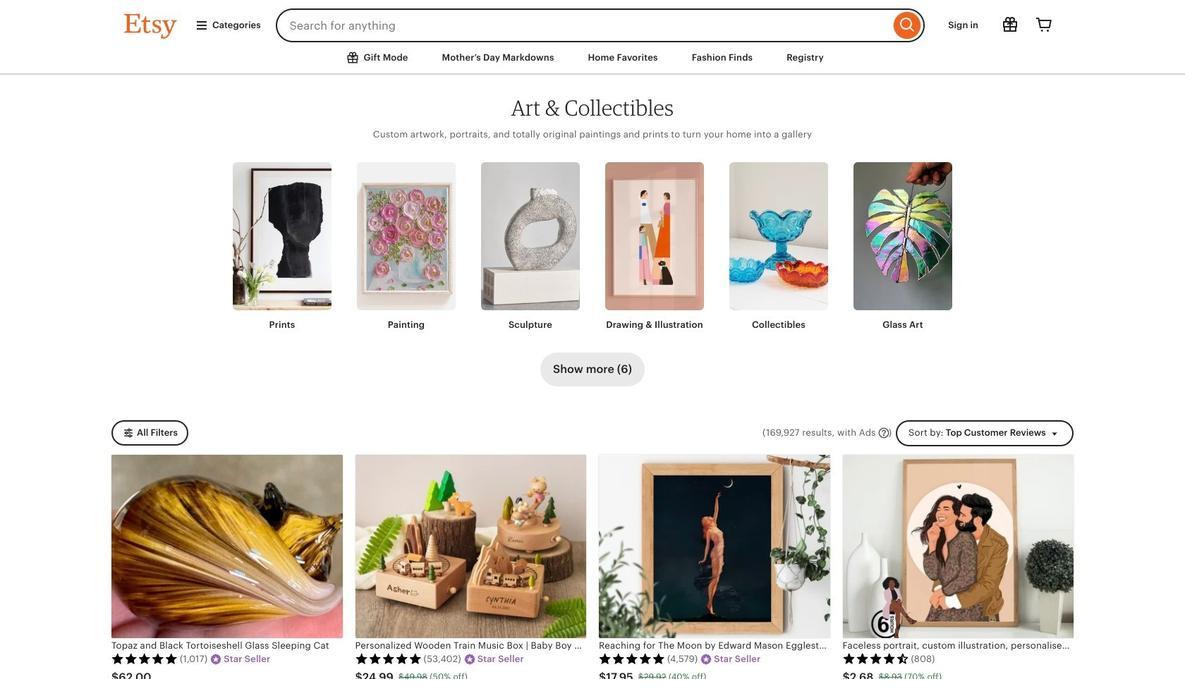 Task type: describe. For each thing, give the bounding box(es) containing it.
reaching for the moon by edward mason eggleston 1933 famous woman fantasy gothic academia antique painting image
[[599, 455, 831, 639]]

Search for anything text field
[[276, 8, 891, 42]]

5 out of 5 stars image for personalized wooden train music box | baby boy birthday gifts for kids | baby shower gift newborn | engraved name music box | toddler gift image
[[355, 654, 422, 665]]

4.5 out of 5 stars image
[[843, 654, 910, 665]]

5 out of 5 stars image for reaching for the moon by edward mason eggleston 1933 famous woman fantasy gothic academia antique painting image
[[599, 654, 666, 665]]



Task type: vqa. For each thing, say whether or not it's contained in the screenshot.
middle 5 Out Of 5 Stars image
yes



Task type: locate. For each thing, give the bounding box(es) containing it.
personalized wooden train music box | baby boy birthday gifts for kids | baby shower gift newborn | engraved name music box | toddler gift image
[[355, 455, 587, 639]]

faceless portrait, custom illustration, personalised photo, personalised portrait, boyfriend gift, girlfriend gift, photo illustration image
[[843, 455, 1074, 639]]

banner
[[99, 0, 1087, 42]]

topaz and black tortoiseshell glass sleeping cat image
[[112, 455, 343, 639]]

3 5 out of 5 stars image from the left
[[599, 654, 666, 665]]

menu bar
[[0, 0, 1186, 75], [99, 42, 1087, 75]]

0 horizontal spatial 5 out of 5 stars image
[[112, 654, 178, 665]]

1 horizontal spatial 5 out of 5 stars image
[[355, 654, 422, 665]]

2 horizontal spatial 5 out of 5 stars image
[[599, 654, 666, 665]]

5 out of 5 stars image
[[112, 654, 178, 665], [355, 654, 422, 665], [599, 654, 666, 665]]

5 out of 5 stars image for 'topaz and black tortoiseshell glass sleeping cat' image
[[112, 654, 178, 665]]

1 5 out of 5 stars image from the left
[[112, 654, 178, 665]]

2 5 out of 5 stars image from the left
[[355, 654, 422, 665]]

None search field
[[276, 8, 926, 42]]



